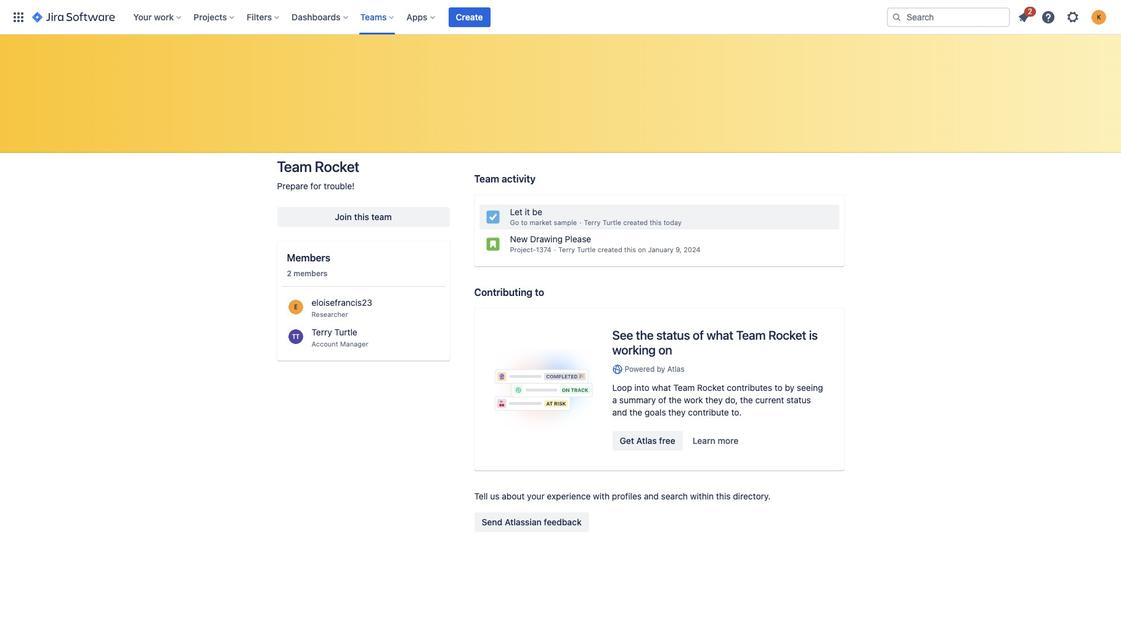 Task type: locate. For each thing, give the bounding box(es) containing it.
2 horizontal spatial rocket
[[769, 328, 807, 342]]

0 vertical spatial by
[[657, 364, 666, 374]]

0 vertical spatial to
[[521, 218, 528, 226]]

2 inside members 2 members
[[287, 269, 292, 278]]

1 vertical spatial they
[[669, 407, 686, 418]]

is
[[809, 328, 818, 342]]

1 vertical spatial and
[[644, 491, 659, 501]]

by left seeing
[[785, 382, 795, 393]]

see
[[613, 328, 633, 342]]

group
[[613, 431, 746, 451]]

by right powered
[[657, 364, 666, 374]]

notifications image
[[1017, 10, 1032, 24]]

and
[[613, 407, 627, 418], [644, 491, 659, 501]]

members 2 members
[[287, 252, 331, 278]]

to
[[521, 218, 528, 226], [535, 287, 545, 298], [775, 382, 783, 393]]

1 vertical spatial by
[[785, 382, 795, 393]]

1 vertical spatial on
[[659, 343, 673, 357]]

terry inside "terry turtle account manager"
[[312, 327, 332, 337]]

activity
[[502, 173, 536, 184]]

on up powered by atlas
[[659, 343, 673, 357]]

the up working
[[636, 328, 654, 342]]

2 horizontal spatial turtle
[[603, 218, 622, 226]]

1 more information about this user image from the top
[[288, 299, 303, 314]]

be
[[532, 207, 543, 217]]

more information about this user image left account
[[288, 329, 303, 344]]

0 horizontal spatial terry
[[312, 327, 332, 337]]

do,
[[726, 395, 738, 405]]

2 vertical spatial turtle
[[335, 327, 357, 337]]

group containing get atlas free
[[613, 431, 746, 451]]

work inside "loop into what team rocket contributes to by seeing a summary of the work they do, the current status and the goals they contribute to."
[[684, 395, 703, 405]]

tell
[[475, 491, 488, 501]]

2 more information about this user image from the top
[[288, 329, 303, 344]]

1 vertical spatial more information about this user image
[[288, 329, 303, 344]]

directory.
[[733, 491, 771, 501]]

seeing
[[797, 382, 824, 393]]

1 vertical spatial turtle
[[577, 245, 596, 253]]

they right goals
[[669, 407, 686, 418]]

filters
[[247, 11, 272, 22]]

work up 'contribute'
[[684, 395, 703, 405]]

eloisefrancis23 researcher
[[312, 297, 372, 318]]

team up prepare
[[277, 158, 312, 175]]

1 vertical spatial 2
[[287, 269, 292, 278]]

a
[[613, 395, 617, 405]]

turtle inside "terry turtle account manager"
[[335, 327, 357, 337]]

today
[[664, 218, 682, 226]]

atlas
[[668, 364, 685, 374], [637, 435, 657, 446]]

more information about this user image left researcher
[[288, 299, 303, 314]]

status inside 'see the status of what team rocket is working on'
[[657, 328, 690, 342]]

1 horizontal spatial and
[[644, 491, 659, 501]]

of up goals
[[659, 395, 667, 405]]

team inside 'see the status of what team rocket is working on'
[[736, 328, 766, 342]]

1 vertical spatial atlas
[[637, 435, 657, 446]]

1 horizontal spatial they
[[706, 395, 723, 405]]

terry turtle created this today
[[584, 218, 682, 226]]

terry turtle button
[[312, 326, 440, 339]]

of
[[693, 328, 704, 342], [659, 395, 667, 405]]

turtle
[[603, 218, 622, 226], [577, 245, 596, 253], [335, 327, 357, 337]]

2 horizontal spatial terry
[[584, 218, 601, 226]]

new drawing please
[[510, 234, 592, 244]]

with
[[593, 491, 610, 501]]

goals
[[645, 407, 666, 418]]

0 horizontal spatial of
[[659, 395, 667, 405]]

1 horizontal spatial turtle
[[577, 245, 596, 253]]

your profile and settings image
[[1092, 10, 1107, 24]]

1 horizontal spatial 2
[[1028, 6, 1033, 16]]

0 horizontal spatial to
[[521, 218, 528, 226]]

get
[[620, 435, 635, 446]]

rocket down powered by atlas link
[[697, 382, 725, 393]]

turtle down "please"
[[577, 245, 596, 253]]

this inside button
[[354, 212, 369, 222]]

team inside team rocket prepare for trouble!
[[277, 158, 312, 175]]

the inside 'see the status of what team rocket is working on'
[[636, 328, 654, 342]]

more
[[718, 435, 739, 446]]

0 horizontal spatial turtle
[[335, 327, 357, 337]]

1 vertical spatial terry
[[559, 245, 575, 253]]

rocket
[[315, 158, 360, 175], [769, 328, 807, 342], [697, 382, 725, 393]]

projects button
[[190, 7, 239, 27]]

search
[[661, 491, 688, 501]]

1 vertical spatial of
[[659, 395, 667, 405]]

to right contributing
[[535, 287, 545, 298]]

trouble!
[[324, 181, 355, 191]]

to for go
[[521, 218, 528, 226]]

1 vertical spatial rocket
[[769, 328, 807, 342]]

rocket inside "loop into what team rocket contributes to by seeing a summary of the work they do, the current status and the goals they contribute to."
[[697, 382, 725, 393]]

by
[[657, 364, 666, 374], [785, 382, 795, 393]]

atlassian
[[505, 517, 542, 527]]

2 horizontal spatial to
[[775, 382, 783, 393]]

and left search
[[644, 491, 659, 501]]

terry up "please"
[[584, 218, 601, 226]]

1 horizontal spatial rocket
[[697, 382, 725, 393]]

turtle up terry turtle created this on january 9, 2024
[[603, 218, 622, 226]]

0 vertical spatial terry
[[584, 218, 601, 226]]

1 horizontal spatial on
[[659, 343, 673, 357]]

tell us about your experience with profiles and search within this directory.
[[475, 491, 771, 501]]

on left january
[[638, 245, 646, 253]]

rocket up trouble!
[[315, 158, 360, 175]]

more information about this user image
[[288, 299, 303, 314], [288, 329, 303, 344]]

work right your
[[154, 11, 174, 22]]

team up powered by atlas link
[[736, 328, 766, 342]]

created up terry turtle created this on january 9, 2024
[[623, 218, 648, 226]]

dashboards
[[292, 11, 341, 22]]

0 vertical spatial on
[[638, 245, 646, 253]]

1 horizontal spatial status
[[787, 395, 811, 405]]

terry up account
[[312, 327, 332, 337]]

1 vertical spatial work
[[684, 395, 703, 405]]

go
[[510, 218, 519, 226]]

sample
[[554, 218, 577, 226]]

terry down "please"
[[559, 245, 575, 253]]

0 horizontal spatial and
[[613, 407, 627, 418]]

0 horizontal spatial work
[[154, 11, 174, 22]]

0 horizontal spatial atlas
[[637, 435, 657, 446]]

work
[[154, 11, 174, 22], [684, 395, 703, 405]]

0 horizontal spatial on
[[638, 245, 646, 253]]

this right join
[[354, 212, 369, 222]]

apps
[[407, 11, 428, 22]]

2024
[[684, 245, 701, 253]]

create
[[456, 11, 483, 22]]

turtle up manager
[[335, 327, 357, 337]]

0 horizontal spatial rocket
[[315, 158, 360, 175]]

send atlassian feedback button
[[475, 513, 589, 532]]

they
[[706, 395, 723, 405], [669, 407, 686, 418]]

create button
[[449, 7, 491, 27]]

2 vertical spatial rocket
[[697, 382, 725, 393]]

status up powered by atlas
[[657, 328, 690, 342]]

loop into what team rocket contributes to by seeing a summary of the work they do, the current status and the goals they contribute to.
[[613, 382, 824, 418]]

status
[[657, 328, 690, 342], [787, 395, 811, 405]]

1 horizontal spatial to
[[535, 287, 545, 298]]

2 vertical spatial terry
[[312, 327, 332, 337]]

1 vertical spatial status
[[787, 395, 811, 405]]

rocket inside team rocket prepare for trouble!
[[315, 158, 360, 175]]

of up powered by atlas link
[[693, 328, 704, 342]]

0 vertical spatial and
[[613, 407, 627, 418]]

status down seeing
[[787, 395, 811, 405]]

0 horizontal spatial 2
[[287, 269, 292, 278]]

1 horizontal spatial terry
[[559, 245, 575, 253]]

1 vertical spatial what
[[652, 382, 671, 393]]

2 left help image
[[1028, 6, 1033, 16]]

1 horizontal spatial created
[[623, 218, 648, 226]]

team left activity at the left of the page
[[475, 173, 500, 184]]

1 vertical spatial to
[[535, 287, 545, 298]]

to right go
[[521, 218, 528, 226]]

1 horizontal spatial what
[[707, 328, 734, 342]]

1 horizontal spatial work
[[684, 395, 703, 405]]

rocket left is
[[769, 328, 807, 342]]

0 vertical spatial what
[[707, 328, 734, 342]]

Search field
[[887, 7, 1011, 27]]

this left today
[[650, 218, 662, 226]]

settings image
[[1066, 10, 1081, 24]]

summary
[[620, 395, 656, 405]]

what up powered by atlas link
[[707, 328, 734, 342]]

1 horizontal spatial by
[[785, 382, 795, 393]]

into
[[635, 382, 650, 393]]

0 vertical spatial status
[[657, 328, 690, 342]]

1 horizontal spatial of
[[693, 328, 704, 342]]

rocket inside 'see the status of what team rocket is working on'
[[769, 328, 807, 342]]

they up 'contribute'
[[706, 395, 723, 405]]

what right the into
[[652, 382, 671, 393]]

contribute
[[688, 407, 729, 418]]

jira software image
[[32, 10, 115, 24], [32, 10, 115, 24]]

0 vertical spatial created
[[623, 218, 648, 226]]

on
[[638, 245, 646, 253], [659, 343, 673, 357]]

appswitcher icon image
[[11, 10, 26, 24]]

turtle for terry turtle created this today
[[603, 218, 622, 226]]

atlas right the get
[[637, 435, 657, 446]]

0 vertical spatial turtle
[[603, 218, 622, 226]]

1 vertical spatial created
[[598, 245, 623, 253]]

terry
[[584, 218, 601, 226], [559, 245, 575, 253], [312, 327, 332, 337]]

to up current
[[775, 382, 783, 393]]

banner
[[0, 0, 1122, 35]]

0 vertical spatial rocket
[[315, 158, 360, 175]]

experience
[[547, 491, 591, 501]]

2 left members
[[287, 269, 292, 278]]

0 horizontal spatial status
[[657, 328, 690, 342]]

2 vertical spatial to
[[775, 382, 783, 393]]

0 horizontal spatial created
[[598, 245, 623, 253]]

drawing
[[530, 234, 563, 244]]

0 horizontal spatial they
[[669, 407, 686, 418]]

eloisefrancis23
[[312, 297, 372, 308]]

0 horizontal spatial what
[[652, 382, 671, 393]]

2 inside banner
[[1028, 6, 1033, 16]]

members
[[294, 269, 328, 278]]

of inside "loop into what team rocket contributes to by seeing a summary of the work they do, the current status and the goals they contribute to."
[[659, 395, 667, 405]]

see the status of what team rocket is working on
[[613, 328, 818, 357]]

within
[[691, 491, 714, 501]]

and down a
[[613, 407, 627, 418]]

members
[[287, 252, 331, 263]]

team
[[277, 158, 312, 175], [475, 173, 500, 184], [736, 328, 766, 342], [674, 382, 695, 393]]

atlas right powered
[[668, 364, 685, 374]]

0 vertical spatial work
[[154, 11, 174, 22]]

team up 'contribute'
[[674, 382, 695, 393]]

0 vertical spatial 2
[[1028, 6, 1033, 16]]

this
[[354, 212, 369, 222], [650, 218, 662, 226], [625, 245, 636, 253], [716, 491, 731, 501]]

this down terry turtle created this today
[[625, 245, 636, 253]]

join this team button
[[277, 207, 450, 227]]

created down terry turtle created this today
[[598, 245, 623, 253]]

0 vertical spatial more information about this user image
[[288, 299, 303, 314]]

created
[[623, 218, 648, 226], [598, 245, 623, 253]]

0 vertical spatial of
[[693, 328, 704, 342]]

1 horizontal spatial atlas
[[668, 364, 685, 374]]



Task type: vqa. For each thing, say whether or not it's contained in the screenshot.
3 to the bottom
no



Task type: describe. For each thing, give the bounding box(es) containing it.
and inside "loop into what team rocket contributes to by seeing a summary of the work they do, the current status and the goals they contribute to."
[[613, 407, 627, 418]]

0 vertical spatial atlas
[[668, 364, 685, 374]]

team inside "loop into what team rocket contributes to by seeing a summary of the work they do, the current status and the goals they contribute to."
[[674, 382, 695, 393]]

send
[[482, 517, 503, 527]]

apps button
[[403, 7, 440, 27]]

help image
[[1042, 10, 1056, 24]]

profiles
[[612, 491, 642, 501]]

powered by atlas
[[625, 364, 685, 374]]

atlas image
[[613, 364, 622, 374]]

learn
[[693, 435, 716, 446]]

more information about this user image for terry
[[288, 329, 303, 344]]

to inside "loop into what team rocket contributes to by seeing a summary of the work they do, the current status and the goals they contribute to."
[[775, 382, 783, 393]]

turtle for terry turtle account manager
[[335, 327, 357, 337]]

the down contributes
[[740, 395, 753, 405]]

your work
[[133, 11, 174, 22]]

atlas inside button
[[637, 435, 657, 446]]

primary element
[[7, 0, 877, 34]]

let it be
[[510, 207, 543, 217]]

1374
[[536, 245, 552, 253]]

loop
[[613, 382, 632, 393]]

new
[[510, 234, 528, 244]]

0 horizontal spatial by
[[657, 364, 666, 374]]

current
[[756, 395, 785, 405]]

it
[[525, 207, 530, 217]]

free
[[659, 435, 676, 446]]

join this team
[[335, 212, 392, 222]]

terry for terry turtle created this today
[[584, 218, 601, 226]]

project-
[[510, 245, 536, 253]]

created for today
[[623, 218, 648, 226]]

created for on
[[598, 245, 623, 253]]

january
[[648, 245, 674, 253]]

learn more button
[[686, 431, 746, 451]]

about
[[502, 491, 525, 501]]

the down powered by atlas
[[669, 395, 682, 405]]

researcher
[[312, 310, 348, 318]]

prepare
[[277, 181, 308, 191]]

your
[[527, 491, 545, 501]]

turtle for terry turtle created this on january 9, 2024
[[577, 245, 596, 253]]

powered
[[625, 364, 655, 374]]

team rocket prepare for trouble!
[[277, 158, 360, 191]]

let
[[510, 207, 523, 217]]

0 vertical spatial they
[[706, 395, 723, 405]]

your work button
[[130, 7, 186, 27]]

eloisefrancis23 button
[[312, 297, 440, 309]]

terry for terry turtle account manager
[[312, 327, 332, 337]]

your
[[133, 11, 152, 22]]

learn more
[[693, 435, 739, 446]]

contributing to
[[475, 287, 545, 298]]

projects
[[194, 11, 227, 22]]

team activity
[[475, 173, 536, 184]]

get atlas free button
[[613, 431, 683, 451]]

terry for terry turtle created this on january 9, 2024
[[559, 245, 575, 253]]

market
[[530, 218, 552, 226]]

on inside 'see the status of what team rocket is working on'
[[659, 343, 673, 357]]

9,
[[676, 245, 682, 253]]

this right within
[[716, 491, 731, 501]]

project-1374
[[510, 245, 552, 253]]

status inside "loop into what team rocket contributes to by seeing a summary of the work they do, the current status and the goals they contribute to."
[[787, 395, 811, 405]]

work inside popup button
[[154, 11, 174, 22]]

contributing
[[475, 287, 533, 298]]

send atlassian feedback
[[482, 517, 582, 527]]

terry turtle account manager
[[312, 327, 369, 348]]

of inside 'see the status of what team rocket is working on'
[[693, 328, 704, 342]]

teams
[[360, 11, 387, 22]]

working
[[613, 343, 656, 357]]

feedback
[[544, 517, 582, 527]]

for
[[311, 181, 322, 191]]

go to market sample
[[510, 218, 577, 226]]

what inside "loop into what team rocket contributes to by seeing a summary of the work they do, the current status and the goals they contribute to."
[[652, 382, 671, 393]]

team
[[372, 212, 392, 222]]

contributes
[[727, 382, 773, 393]]

dashboards button
[[288, 7, 353, 27]]

more information about this user image for eloisefrancis23
[[288, 299, 303, 314]]

account
[[312, 340, 338, 348]]

to.
[[732, 407, 742, 418]]

us
[[490, 491, 500, 501]]

by inside "loop into what team rocket contributes to by seeing a summary of the work they do, the current status and the goals they contribute to."
[[785, 382, 795, 393]]

search image
[[892, 12, 902, 22]]

get atlas free
[[620, 435, 676, 446]]

filters button
[[243, 7, 284, 27]]

banner containing your work
[[0, 0, 1122, 35]]

the down the summary
[[630, 407, 643, 418]]

teams button
[[357, 7, 399, 27]]

what inside 'see the status of what team rocket is working on'
[[707, 328, 734, 342]]

terry turtle created this on january 9, 2024
[[559, 245, 701, 253]]

powered by atlas link
[[613, 364, 825, 374]]

join
[[335, 212, 352, 222]]

to for contributing
[[535, 287, 545, 298]]

manager
[[340, 340, 369, 348]]

please
[[565, 234, 592, 244]]



